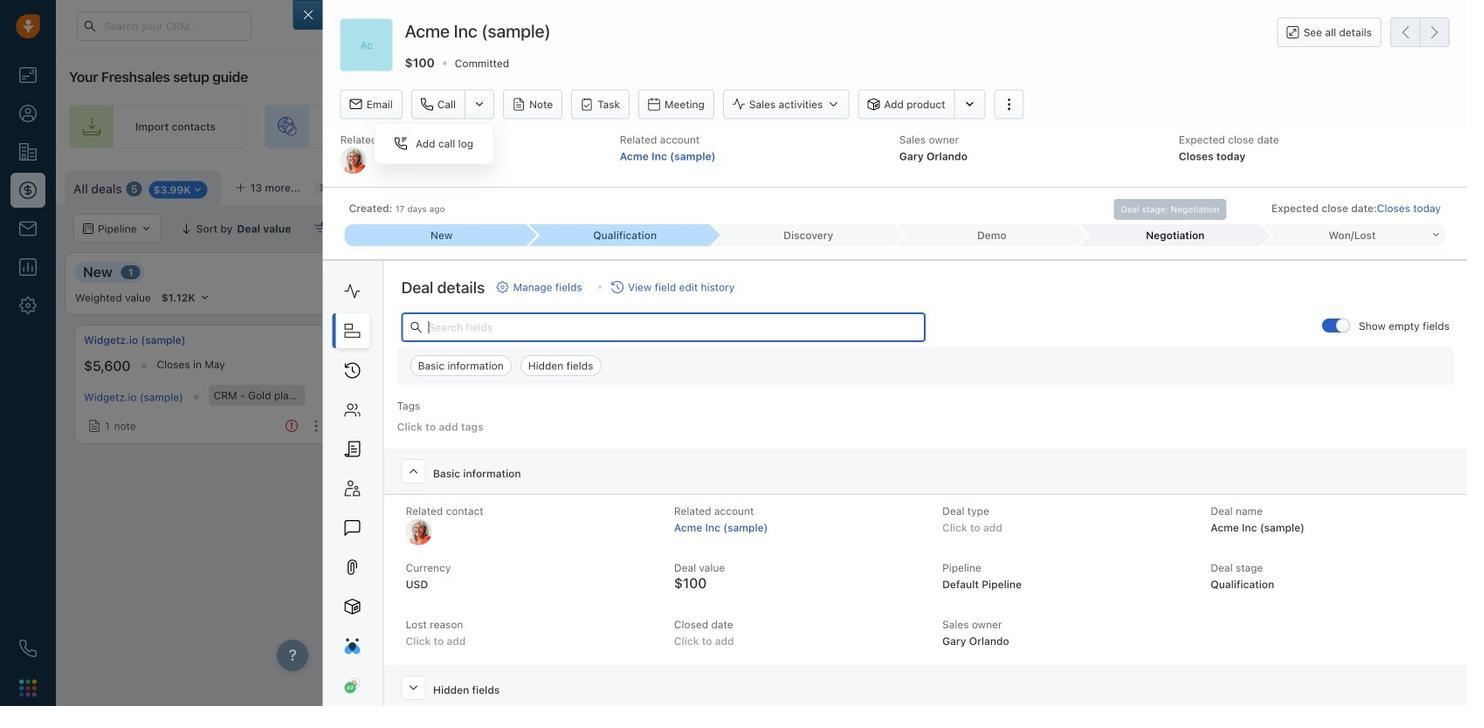 Task type: locate. For each thing, give the bounding box(es) containing it.
container_wx8msf4aqz5i3rn1 image
[[1172, 179, 1184, 191], [428, 223, 440, 235], [1217, 223, 1229, 235], [88, 420, 100, 433]]

Search fields text field
[[401, 313, 926, 343]]

send email image
[[1304, 21, 1316, 32]]

Search field
[[1373, 214, 1461, 244]]

container_wx8msf4aqz5i3rn1 image
[[314, 223, 326, 235], [1018, 346, 1028, 356], [372, 417, 384, 429], [1275, 488, 1285, 498], [1206, 549, 1219, 561]]

group
[[1248, 170, 1373, 200]]

Search your CRM... text field
[[77, 11, 252, 41]]

tooltip
[[1114, 195, 1227, 220]]

freshworks switcher image
[[19, 680, 37, 697]]

dialog
[[293, 0, 1468, 707]]

phone image
[[19, 640, 37, 658]]



Task type: describe. For each thing, give the bounding box(es) containing it.
phone element
[[10, 632, 45, 667]]



